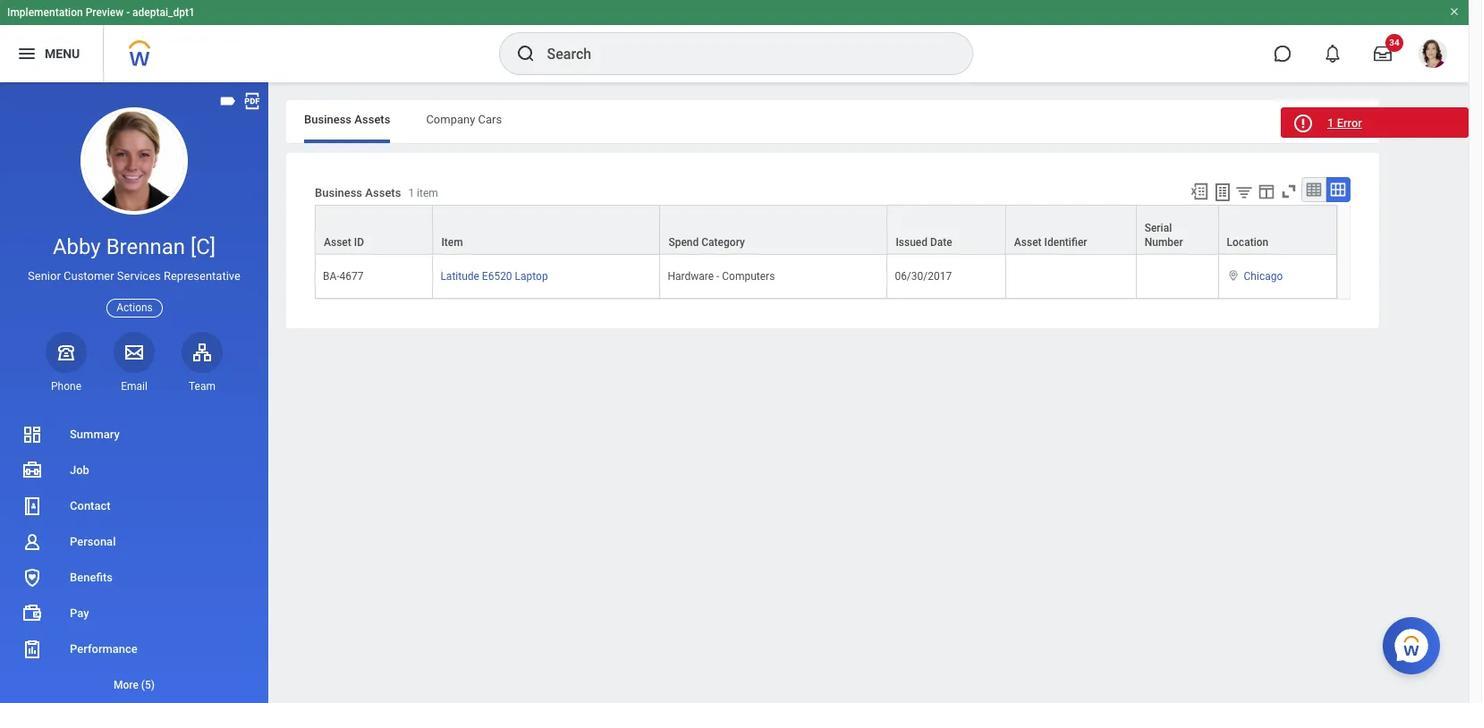 Task type: describe. For each thing, give the bounding box(es) containing it.
assets for business assets
[[355, 113, 391, 126]]

view printable version (pdf) image
[[243, 91, 262, 111]]

personal
[[70, 535, 116, 549]]

view team image
[[192, 342, 213, 363]]

2 cell from the left
[[1137, 255, 1219, 299]]

notifications large image
[[1325, 45, 1342, 63]]

benefits image
[[21, 567, 43, 589]]

1 cell from the left
[[1007, 255, 1137, 299]]

06/30/2017
[[895, 270, 952, 283]]

company cars
[[426, 113, 502, 126]]

senior customer services representative
[[28, 270, 241, 283]]

personal link
[[0, 524, 268, 560]]

customer
[[64, 270, 114, 283]]

chicago
[[1245, 270, 1284, 283]]

latitude
[[441, 270, 480, 283]]

phone
[[51, 380, 81, 393]]

error
[[1338, 116, 1363, 130]]

job
[[70, 464, 89, 477]]

company
[[426, 113, 476, 126]]

tab list containing business assets
[[286, 100, 1380, 143]]

team
[[189, 380, 216, 393]]

hardware - computers
[[668, 270, 775, 283]]

performance image
[[21, 639, 43, 660]]

tag image
[[218, 91, 238, 111]]

assets for business assets 1 item
[[365, 186, 401, 200]]

adeptai_dpt1
[[133, 6, 195, 19]]

benefits link
[[0, 560, 268, 596]]

laptop
[[515, 270, 548, 283]]

issued date button
[[888, 206, 1006, 254]]

email
[[121, 380, 148, 393]]

- inside row
[[717, 270, 720, 283]]

(5)
[[141, 679, 155, 692]]

phone abby brennan [c] element
[[46, 379, 87, 394]]

serial number button
[[1137, 206, 1219, 254]]

list containing summary
[[0, 417, 268, 703]]

business for business assets 1 item
[[315, 186, 363, 200]]

row containing ba-4677
[[315, 255, 1338, 299]]

- inside menu banner
[[126, 6, 130, 19]]

spend category button
[[661, 206, 887, 254]]

exclamation image
[[1297, 117, 1310, 131]]

benefits
[[70, 571, 113, 584]]

contact image
[[21, 496, 43, 517]]

spend
[[669, 236, 699, 249]]

phone image
[[54, 342, 79, 363]]

item
[[442, 236, 463, 249]]

latitude e6520 laptop link
[[441, 267, 548, 283]]

click to view/edit grid preferences image
[[1257, 182, 1277, 201]]

asset id button
[[316, 206, 433, 254]]

ba-4677
[[323, 270, 364, 283]]

more
[[114, 679, 139, 692]]

ba-4677 element
[[323, 267, 364, 283]]

number
[[1145, 236, 1184, 249]]

Search Workday  search field
[[547, 34, 936, 73]]

implementation preview -   adeptai_dpt1
[[7, 6, 195, 19]]

more (5) button
[[0, 668, 268, 703]]

spend category
[[669, 236, 745, 249]]

select to filter grid data image
[[1235, 183, 1255, 201]]

more (5) button
[[0, 675, 268, 696]]

justify image
[[16, 43, 38, 64]]

asset for asset identifier
[[1015, 236, 1042, 249]]

expand table image
[[1330, 181, 1348, 199]]

item
[[417, 187, 438, 200]]

item button
[[434, 206, 660, 254]]

ba-
[[323, 270, 340, 283]]

pay
[[70, 607, 89, 620]]

asset for asset id
[[324, 236, 352, 249]]

navigation pane region
[[0, 82, 268, 703]]

asset identifier button
[[1007, 206, 1136, 254]]

preview
[[86, 6, 124, 19]]

job image
[[21, 460, 43, 481]]

asset identifier
[[1015, 236, 1088, 249]]

34 button
[[1364, 34, 1404, 73]]

id
[[354, 236, 364, 249]]

team link
[[182, 332, 223, 394]]

table image
[[1306, 181, 1324, 199]]

job link
[[0, 453, 268, 489]]

actions button
[[107, 299, 163, 317]]

contact
[[70, 499, 111, 513]]

representative
[[164, 270, 241, 283]]

asset id
[[324, 236, 364, 249]]

mail image
[[124, 342, 145, 363]]

email button
[[114, 332, 155, 394]]

actions
[[117, 301, 153, 314]]



Task type: vqa. For each thing, say whether or not it's contained in the screenshot.
dashboard image
no



Task type: locate. For each thing, give the bounding box(es) containing it.
menu banner
[[0, 0, 1470, 82]]

summary image
[[21, 424, 43, 446]]

0 vertical spatial business
[[304, 113, 352, 126]]

1 vertical spatial assets
[[365, 186, 401, 200]]

1 horizontal spatial 1
[[1328, 116, 1335, 130]]

personal image
[[21, 532, 43, 553]]

list
[[0, 417, 268, 703]]

1 vertical spatial business
[[315, 186, 363, 200]]

location image
[[1227, 269, 1241, 282]]

issued date
[[896, 236, 953, 249]]

34
[[1390, 38, 1400, 47]]

summary link
[[0, 417, 268, 453]]

0 horizontal spatial 1
[[408, 187, 415, 200]]

search image
[[515, 43, 537, 64]]

0 vertical spatial 1
[[1328, 116, 1335, 130]]

cell down number
[[1137, 255, 1219, 299]]

phone button
[[46, 332, 87, 394]]

date
[[931, 236, 953, 249]]

services
[[117, 270, 161, 283]]

cars
[[478, 113, 502, 126]]

fullscreen image
[[1280, 182, 1299, 201]]

contact link
[[0, 489, 268, 524]]

1
[[1328, 116, 1335, 130], [408, 187, 415, 200]]

0 vertical spatial -
[[126, 6, 130, 19]]

assets up the asset id popup button
[[365, 186, 401, 200]]

business for business assets
[[304, 113, 352, 126]]

email abby brennan [c] element
[[114, 379, 155, 394]]

1 inside business assets 1 item
[[408, 187, 415, 200]]

assets up business assets 1 item
[[355, 113, 391, 126]]

more (5)
[[114, 679, 155, 692]]

menu
[[45, 46, 80, 61]]

business assets 1 item
[[315, 186, 438, 200]]

team abby brennan [c] element
[[182, 379, 223, 394]]

row containing serial number
[[315, 205, 1338, 255]]

[c]
[[191, 234, 216, 260]]

1 left error
[[1328, 116, 1335, 130]]

business up asset id
[[315, 186, 363, 200]]

profile logan mcneil image
[[1419, 39, 1448, 72]]

1 vertical spatial -
[[717, 270, 720, 283]]

assets
[[355, 113, 391, 126], [365, 186, 401, 200]]

pay link
[[0, 596, 268, 632]]

- right preview
[[126, 6, 130, 19]]

pay image
[[21, 603, 43, 625]]

cell down identifier on the top of the page
[[1007, 255, 1137, 299]]

chicago link
[[1245, 267, 1284, 283]]

export to worksheets image
[[1213, 182, 1234, 203]]

- right the hardware on the left top
[[717, 270, 720, 283]]

row
[[315, 205, 1338, 255], [315, 255, 1338, 299]]

asset
[[324, 236, 352, 249], [1015, 236, 1042, 249]]

hardware - computers element
[[668, 267, 775, 283]]

serial number
[[1145, 222, 1184, 249]]

serial
[[1145, 222, 1173, 235]]

location button
[[1219, 206, 1337, 254]]

1 horizontal spatial asset
[[1015, 236, 1042, 249]]

cell
[[1007, 255, 1137, 299], [1137, 255, 1219, 299]]

close environment banner image
[[1450, 6, 1461, 17]]

location
[[1228, 236, 1269, 249]]

1 horizontal spatial -
[[717, 270, 720, 283]]

implementation
[[7, 6, 83, 19]]

toolbar
[[1182, 177, 1351, 205]]

latitude e6520 laptop
[[441, 270, 548, 283]]

issued
[[896, 236, 928, 249]]

0 vertical spatial assets
[[355, 113, 391, 126]]

1 error button
[[1282, 107, 1470, 138]]

1 asset from the left
[[324, 236, 352, 249]]

1 left item
[[408, 187, 415, 200]]

inbox large image
[[1375, 45, 1393, 63]]

2 row from the top
[[315, 255, 1338, 299]]

menu button
[[0, 25, 103, 82]]

identifier
[[1045, 236, 1088, 249]]

computers
[[723, 270, 775, 283]]

1 vertical spatial 1
[[408, 187, 415, 200]]

1 error
[[1328, 116, 1363, 130]]

0 horizontal spatial asset
[[324, 236, 352, 249]]

brennan
[[106, 234, 185, 260]]

senior
[[28, 270, 61, 283]]

hardware
[[668, 270, 714, 283]]

abby brennan [c]
[[53, 234, 216, 260]]

e6520
[[482, 270, 512, 283]]

summary
[[70, 428, 120, 441]]

business
[[304, 113, 352, 126], [315, 186, 363, 200]]

1 row from the top
[[315, 205, 1338, 255]]

export to excel image
[[1190, 182, 1210, 201]]

4677
[[340, 270, 364, 283]]

0 horizontal spatial -
[[126, 6, 130, 19]]

-
[[126, 6, 130, 19], [717, 270, 720, 283]]

performance
[[70, 643, 138, 656]]

2 asset from the left
[[1015, 236, 1042, 249]]

business up business assets 1 item
[[304, 113, 352, 126]]

tab list
[[286, 100, 1380, 143]]

business assets
[[304, 113, 391, 126]]

asset left identifier on the top of the page
[[1015, 236, 1042, 249]]

category
[[702, 236, 745, 249]]

abby
[[53, 234, 101, 260]]

1 inside button
[[1328, 116, 1335, 130]]

asset left id
[[324, 236, 352, 249]]

performance link
[[0, 632, 268, 668]]



